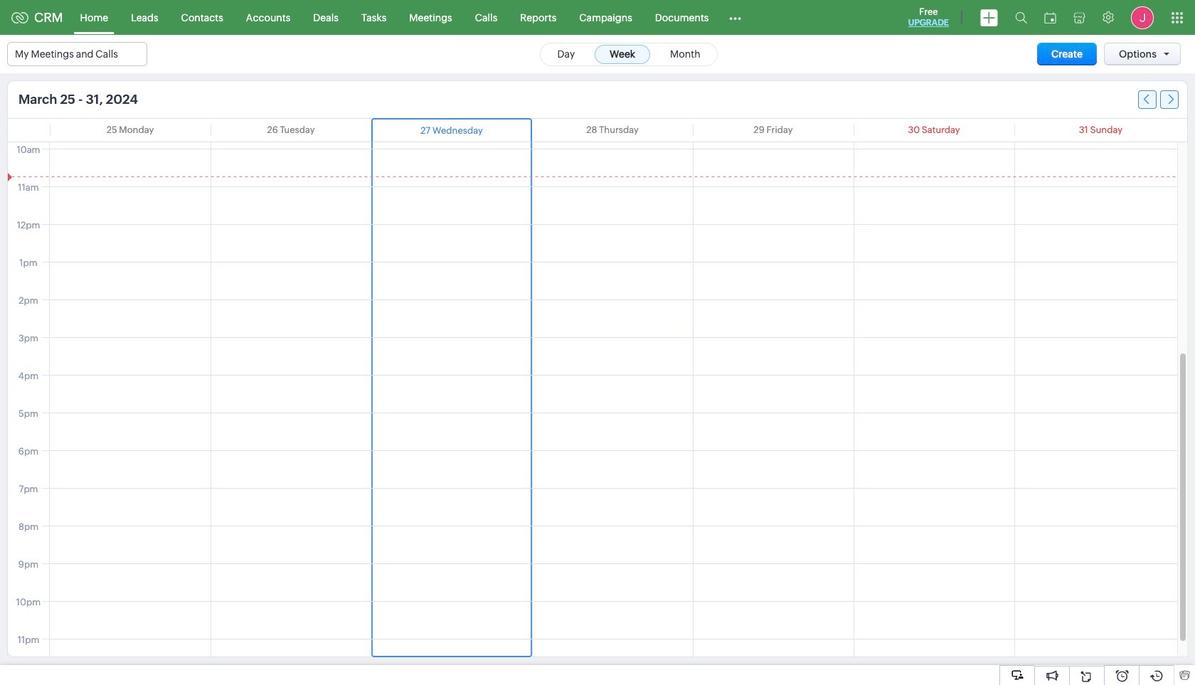 Task type: locate. For each thing, give the bounding box(es) containing it.
calendar image
[[1045, 12, 1057, 23]]

create menu image
[[981, 9, 999, 26]]

profile image
[[1132, 6, 1155, 29]]

Other Modules field
[[721, 6, 751, 29]]

create menu element
[[972, 0, 1007, 35]]



Task type: vqa. For each thing, say whether or not it's contained in the screenshot.
Profile image
yes



Task type: describe. For each thing, give the bounding box(es) containing it.
profile element
[[1123, 0, 1163, 35]]

logo image
[[11, 12, 28, 23]]

search image
[[1016, 11, 1028, 23]]

search element
[[1007, 0, 1036, 35]]



